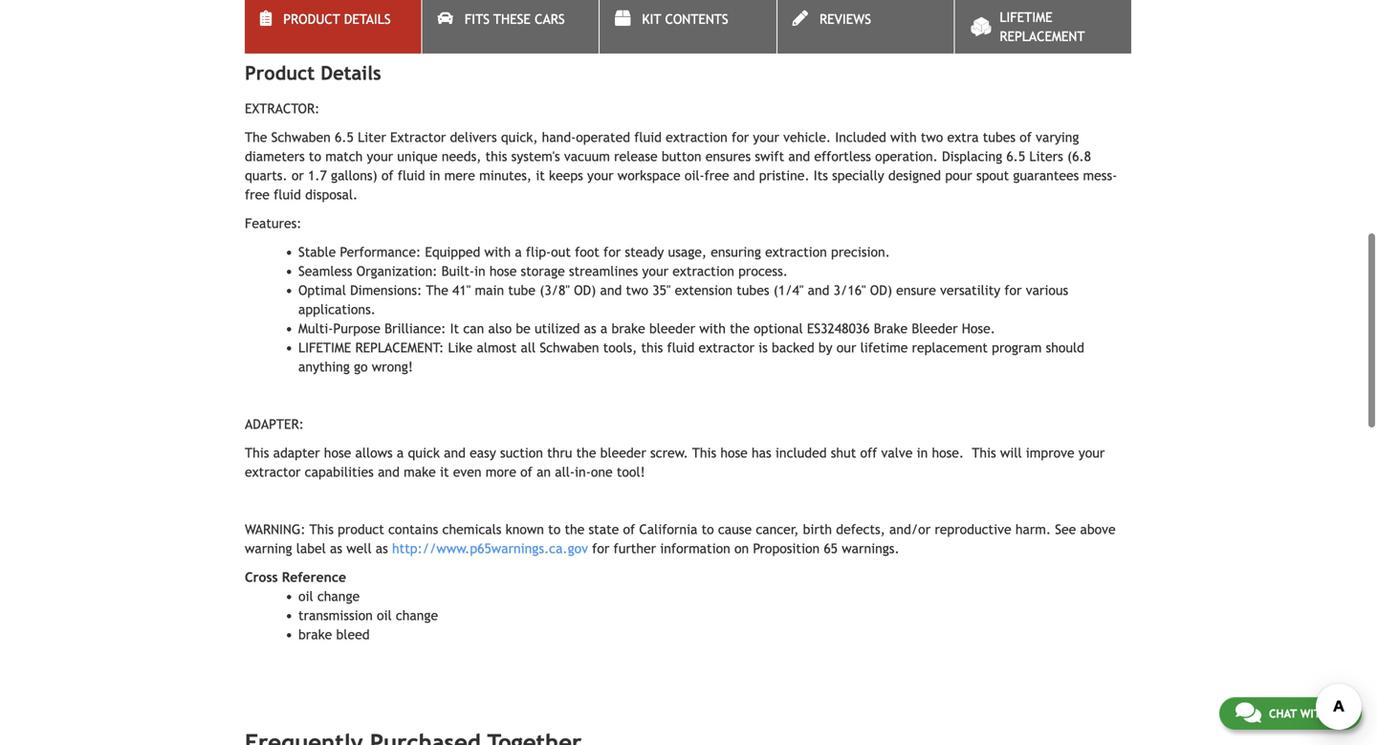 Task type: describe. For each thing, give the bounding box(es) containing it.
this adapter hose allows a quick and easy suction thru the bleeder screw. this hose has included shut off valve in hose.  this will improve your extractor capabilities and make it even more of an all-in-one tool!
[[245, 445, 1106, 480]]

specially
[[833, 168, 885, 183]]

41"
[[453, 283, 471, 298]]

cause
[[719, 522, 752, 537]]

system's
[[512, 149, 560, 164]]

this down adapter:
[[245, 445, 269, 461]]

with up the "main"
[[485, 244, 511, 260]]

one
[[591, 464, 613, 480]]

will
[[1001, 445, 1023, 461]]

california
[[640, 522, 698, 537]]

disposal.
[[305, 187, 358, 202]]

process.
[[739, 263, 788, 279]]

has
[[752, 445, 772, 461]]

contents
[[666, 11, 729, 27]]

contains
[[389, 522, 439, 537]]

state
[[589, 522, 619, 537]]

in inside features: stable performance: equipped with a flip-out foot for steady usage, ensuring extraction precision. seamless organization: built-in hose storage streamlines your extraction process. optimal dimensions: the 41" main tube (3/8" od) and two 35" extension tubes (1/4" and 3/16" od) ensure versatility for various applications. multi-purpose brilliance: it can also be utilized as a brake bleeder with the optional es3248036 brake bleeder hose. lifetime replacement: like almost all schwaben tools, this fluid extractor is backed by our lifetime replacement program should anything go wrong!
[[475, 263, 486, 279]]

the schwaben
[[245, 129, 331, 145]]

1 od) from the left
[[574, 283, 596, 298]]

quarts.
[[245, 168, 288, 183]]

two inside the schwaben 6.5 liter extractor delivers quick, hand-operated fluid extraction for your vehicle. included with two extra tubes of varying diameters to match your unique needs, this system's vacuum release button ensures swift and effortless operation. displacing 6.5 liters (6.8 quarts. or 1.7 gallons) of fluid in mere minutes, it keeps your workspace oil-free and pristine. its specially designed pour spout guarantees mess- free fluid disposal.
[[921, 129, 944, 145]]

pristine.
[[760, 168, 810, 183]]

hand-
[[542, 129, 576, 145]]

1 vertical spatial product
[[245, 62, 315, 84]]

utilized
[[535, 321, 580, 336]]

a for foot
[[515, 244, 522, 260]]

(6.8
[[1068, 149, 1092, 164]]

organization: built-
[[357, 263, 475, 279]]

liter
[[358, 129, 386, 145]]

0 horizontal spatial oil
[[299, 589, 314, 604]]

workspace
[[618, 168, 681, 183]]

2 horizontal spatial hose
[[721, 445, 748, 461]]

this left will
[[973, 445, 997, 461]]

optimal
[[299, 283, 346, 298]]

2 horizontal spatial a
[[601, 321, 608, 336]]

your inside this adapter hose allows a quick and easy suction thru the bleeder screw. this hose has included shut off valve in hose.  this will improve your extractor capabilities and make it even more of an all-in-one tool!
[[1079, 445, 1106, 461]]

chat with us
[[1270, 707, 1346, 721]]

fluid up release
[[635, 129, 662, 145]]

quick
[[408, 445, 440, 461]]

0 vertical spatial product details
[[283, 11, 391, 27]]

operation.
[[876, 149, 939, 164]]

these
[[494, 11, 531, 27]]

valve
[[882, 445, 913, 461]]

1 vertical spatial change
[[396, 608, 438, 623]]

with inside the schwaben 6.5 liter extractor delivers quick, hand-operated fluid extraction for your vehicle. included with two extra tubes of varying diameters to match your unique needs, this system's vacuum release button ensures swift and effortless operation. displacing 6.5 liters (6.8 quarts. or 1.7 gallons) of fluid in mere minutes, it keeps your workspace oil-free and pristine. its specially designed pour spout guarantees mess- free fluid disposal.
[[891, 129, 917, 145]]

1 horizontal spatial 6.5
[[1007, 149, 1026, 164]]

should
[[1046, 340, 1085, 355]]

as inside features: stable performance: equipped with a flip-out foot for steady usage, ensuring extraction precision. seamless organization: built-in hose storage streamlines your extraction process. optimal dimensions: the 41" main tube (3/8" od) and two 35" extension tubes (1/4" and 3/16" od) ensure versatility for various applications. multi-purpose brilliance: it can also be utilized as a brake bleeder with the optional es3248036 brake bleeder hose. lifetime replacement: like almost all schwaben tools, this fluid extractor is backed by our lifetime replacement program should anything go wrong!
[[584, 321, 597, 336]]

flip-
[[526, 244, 551, 260]]

suction
[[500, 445, 543, 461]]

go
[[354, 359, 368, 374]]

your inside features: stable performance: equipped with a flip-out foot for steady usage, ensuring extraction precision. seamless organization: built-in hose storage streamlines your extraction process. optimal dimensions: the 41" main tube (3/8" od) and two 35" extension tubes (1/4" and 3/16" od) ensure versatility for various applications. multi-purpose brilliance: it can also be utilized as a brake bleeder with the optional es3248036 brake bleeder hose. lifetime replacement: like almost all schwaben tools, this fluid extractor is backed by our lifetime replacement program should anything go wrong!
[[643, 263, 669, 279]]

your down vacuum
[[588, 168, 614, 183]]

this right "screw."
[[693, 445, 717, 461]]

our
[[837, 340, 857, 355]]

seamless
[[299, 263, 353, 279]]

1 vertical spatial extraction
[[766, 244, 828, 260]]

this inside the schwaben 6.5 liter extractor delivers quick, hand-operated fluid extraction for your vehicle. included with two extra tubes of varying diameters to match your unique needs, this system's vacuum release button ensures swift and effortless operation. displacing 6.5 liters (6.8 quarts. or 1.7 gallons) of fluid in mere minutes, it keeps your workspace oil-free and pristine. its specially designed pour spout guarantees mess- free fluid disposal.
[[486, 149, 508, 164]]

extractor inside this adapter hose allows a quick and easy suction thru the bleeder screw. this hose has included shut off valve in hose.  this will improve your extractor capabilities and make it even more of an all-in-one tool!
[[245, 464, 301, 480]]

tubes inside the schwaben 6.5 liter extractor delivers quick, hand-operated fluid extraction for your vehicle. included with two extra tubes of varying diameters to match your unique needs, this system's vacuum release button ensures swift and effortless operation. displacing 6.5 liters (6.8 quarts. or 1.7 gallons) of fluid in mere minutes, it keeps your workspace oil-free and pristine. its specially designed pour spout guarantees mess- free fluid disposal.
[[983, 129, 1016, 145]]

of right gallons)
[[382, 168, 394, 183]]

precision.
[[832, 244, 891, 260]]

mere
[[445, 168, 476, 183]]

liters
[[1030, 149, 1064, 164]]

label
[[296, 541, 326, 556]]

oil-
[[685, 168, 705, 183]]

keeps
[[549, 168, 584, 183]]

pour
[[946, 168, 973, 183]]

displacing
[[943, 149, 1003, 164]]

and inside this adapter hose allows a quick and easy suction thru the bleeder screw. this hose has included shut off valve in hose.  this will improve your extractor capabilities and make it even more of an all-in-one tool!
[[378, 464, 400, 480]]

multi-
[[299, 321, 333, 336]]

of inside this adapter hose allows a quick and easy suction thru the bleeder screw. this hose has included shut off valve in hose.  this will improve your extractor capabilities and make it even more of an all-in-one tool!
[[521, 464, 533, 480]]

http://www.p65warnings.ca.gov for further information on proposition 65 warnings.
[[392, 541, 900, 556]]

versatility
[[941, 283, 1001, 298]]

further
[[614, 541, 657, 556]]

lifetime
[[299, 340, 351, 355]]

this inside features: stable performance: equipped with a flip-out foot for steady usage, ensuring extraction precision. seamless organization: built-in hose storage streamlines your extraction process. optimal dimensions: the 41" main tube (3/8" od) and two 35" extension tubes (1/4" and 3/16" od) ensure versatility for various applications. multi-purpose brilliance: it can also be utilized as a brake bleeder with the optional es3248036 brake bleeder hose. lifetime replacement: like almost all schwaben tools, this fluid extractor is backed by our lifetime replacement program should anything go wrong!
[[642, 340, 663, 355]]

lifetime replacement link
[[955, 0, 1132, 54]]

minutes,
[[480, 168, 532, 183]]

quick,
[[501, 129, 538, 145]]

defects,
[[837, 522, 886, 537]]

65
[[824, 541, 838, 556]]

kit contents link
[[600, 0, 777, 54]]

hose inside features: stable performance: equipped with a flip-out foot for steady usage, ensuring extraction precision. seamless organization: built-in hose storage streamlines your extraction process. optimal dimensions: the 41" main tube (3/8" od) and two 35" extension tubes (1/4" and 3/16" od) ensure versatility for various applications. multi-purpose brilliance: it can also be utilized as a brake bleeder with the optional es3248036 brake bleeder hose. lifetime replacement: like almost all schwaben tools, this fluid extractor is backed by our lifetime replacement program should anything go wrong!
[[490, 263, 517, 279]]

0 horizontal spatial free
[[245, 187, 270, 202]]

reviews
[[820, 11, 872, 27]]

unique
[[397, 149, 438, 164]]

warning:
[[245, 522, 306, 537]]

and down the streamlines at top
[[600, 283, 622, 298]]

product
[[338, 522, 384, 537]]

in inside this adapter hose allows a quick and easy suction thru the bleeder screw. this hose has included shut off valve in hose.  this will improve your extractor capabilities and make it even more of an all-in-one tool!
[[917, 445, 928, 461]]

extractor inside features: stable performance: equipped with a flip-out foot for steady usage, ensuring extraction precision. seamless organization: built-in hose storage streamlines your extraction process. optimal dimensions: the 41" main tube (3/8" od) and two 35" extension tubes (1/4" and 3/16" od) ensure versatility for various applications. multi-purpose brilliance: it can also be utilized as a brake bleeder with the optional es3248036 brake bleeder hose. lifetime replacement: like almost all schwaben tools, this fluid extractor is backed by our lifetime replacement program should anything go wrong!
[[699, 340, 755, 355]]

the schwaben 6.5 liter extractor delivers quick, hand-operated fluid extraction for your vehicle. included with two extra tubes of varying diameters to match your unique needs, this system's vacuum release button ensures swift and effortless operation. displacing 6.5 liters (6.8 quarts. or 1.7 gallons) of fluid in mere minutes, it keeps your workspace oil-free and pristine. its specially designed pour spout guarantees mess- free fluid disposal.
[[245, 129, 1118, 202]]

it inside the schwaben 6.5 liter extractor delivers quick, hand-operated fluid extraction for your vehicle. included with two extra tubes of varying diameters to match your unique needs, this system's vacuum release button ensures swift and effortless operation. displacing 6.5 liters (6.8 quarts. or 1.7 gallons) of fluid in mere minutes, it keeps your workspace oil-free and pristine. its specially designed pour spout guarantees mess- free fluid disposal.
[[536, 168, 545, 183]]

your down "liter"
[[367, 149, 393, 164]]

or
[[292, 168, 304, 183]]

for up the streamlines at top
[[604, 244, 621, 260]]

fluid down unique
[[398, 168, 425, 183]]

0 horizontal spatial as
[[330, 541, 343, 556]]

harm.
[[1016, 522, 1052, 537]]

various
[[1026, 283, 1069, 298]]

and down ensures
[[734, 168, 755, 183]]

match
[[326, 149, 363, 164]]

transmission
[[299, 608, 373, 623]]

1 horizontal spatial as
[[376, 541, 388, 556]]

us
[[1333, 707, 1346, 721]]

allows
[[355, 445, 393, 461]]

wrong!
[[372, 359, 413, 374]]

tube
[[508, 283, 536, 298]]

diameters to
[[245, 149, 322, 164]]

features: stable performance: equipped with a flip-out foot for steady usage, ensuring extraction precision. seamless organization: built-in hose storage streamlines your extraction process. optimal dimensions: the 41" main tube (3/8" od) and two 35" extension tubes (1/4" and 3/16" od) ensure versatility for various applications. multi-purpose brilliance: it can also be utilized as a brake bleeder with the optional es3248036 brake bleeder hose. lifetime replacement: like almost all schwaben tools, this fluid extractor is backed by our lifetime replacement program should anything go wrong!
[[245, 216, 1085, 374]]

product details link
[[245, 0, 422, 54]]

birth
[[803, 522, 833, 537]]

brilliance: it
[[385, 321, 459, 336]]



Task type: vqa. For each thing, say whether or not it's contained in the screenshot.
the left 'and'
no



Task type: locate. For each thing, give the bounding box(es) containing it.
comments image
[[1236, 701, 1262, 724]]

1 vertical spatial tubes
[[737, 283, 770, 298]]

0 vertical spatial it
[[536, 168, 545, 183]]

extractor left is
[[699, 340, 755, 355]]

with
[[891, 129, 917, 145], [485, 244, 511, 260], [700, 321, 726, 336], [1301, 707, 1329, 721]]

0 vertical spatial the
[[730, 321, 750, 336]]

a up "tools,"
[[601, 321, 608, 336]]

it down system's
[[536, 168, 545, 183]]

2 vertical spatial in
[[917, 445, 928, 461]]

1 vertical spatial a
[[601, 321, 608, 336]]

0 vertical spatial change
[[318, 589, 360, 604]]

0 horizontal spatial in
[[429, 168, 441, 183]]

guarantees
[[1014, 168, 1080, 183]]

anything
[[299, 359, 350, 374]]

above
[[1081, 522, 1116, 537]]

a left quick
[[397, 445, 404, 461]]

0 vertical spatial 6.5
[[335, 129, 354, 145]]

fluid
[[635, 129, 662, 145], [398, 168, 425, 183], [274, 187, 301, 202], [667, 340, 695, 355]]

to up the information
[[702, 522, 714, 537]]

0 horizontal spatial bleeder
[[601, 445, 647, 461]]

1 horizontal spatial this
[[642, 340, 663, 355]]

by
[[819, 340, 833, 355]]

shut
[[831, 445, 857, 461]]

1 horizontal spatial two
[[921, 129, 944, 145]]

1 vertical spatial product details
[[245, 62, 381, 84]]

to right known
[[548, 522, 561, 537]]

2 to from the left
[[702, 522, 714, 537]]

od) right the 3/16"
[[871, 283, 893, 298]]

dimensions: the
[[350, 283, 449, 298]]

in left mere
[[429, 168, 441, 183]]

adapter:
[[245, 417, 304, 432]]

0 horizontal spatial to
[[548, 522, 561, 537]]

1 vertical spatial this
[[642, 340, 663, 355]]

tool!
[[617, 464, 646, 480]]

features:
[[245, 216, 302, 231]]

2 vertical spatial the
[[565, 522, 585, 537]]

1 vertical spatial two
[[626, 283, 649, 298]]

almost
[[477, 340, 517, 355]]

product inside product details link
[[283, 11, 340, 27]]

the left optional
[[730, 321, 750, 336]]

your up swift
[[753, 129, 780, 145]]

1 horizontal spatial oil
[[377, 608, 392, 623]]

two inside features: stable performance: equipped with a flip-out foot for steady usage, ensuring extraction precision. seamless organization: built-in hose storage streamlines your extraction process. optimal dimensions: the 41" main tube (3/8" od) and two 35" extension tubes (1/4" and 3/16" od) ensure versatility for various applications. multi-purpose brilliance: it can also be utilized as a brake bleeder with the optional es3248036 brake bleeder hose. lifetime replacement: like almost all schwaben tools, this fluid extractor is backed by our lifetime replacement program should anything go wrong!
[[626, 283, 649, 298]]

also
[[488, 321, 512, 336]]

1 horizontal spatial brake
[[612, 321, 646, 336]]

0 horizontal spatial extractor
[[245, 464, 301, 480]]

the up in-
[[577, 445, 597, 461]]

0 vertical spatial extraction
[[666, 129, 728, 145]]

free down ensures
[[705, 168, 730, 183]]

6.5
[[335, 129, 354, 145], [1007, 149, 1026, 164]]

be
[[516, 321, 531, 336]]

1 vertical spatial oil
[[377, 608, 392, 623]]

http://www.p65warnings.ca.gov link
[[392, 541, 588, 556]]

optional
[[754, 321, 803, 336]]

hose up capabilities
[[324, 445, 351, 461]]

1 vertical spatial it
[[440, 464, 449, 480]]

free down quarts.
[[245, 187, 270, 202]]

replacement: like
[[355, 340, 473, 355]]

and right (1/4"
[[808, 283, 830, 298]]

0 horizontal spatial 6.5
[[335, 129, 354, 145]]

in inside the schwaben 6.5 liter extractor delivers quick, hand-operated fluid extraction for your vehicle. included with two extra tubes of varying diameters to match your unique needs, this system's vacuum release button ensures swift and effortless operation. displacing 6.5 liters (6.8 quarts. or 1.7 gallons) of fluid in mere minutes, it keeps your workspace oil-free and pristine. its specially designed pour spout guarantees mess- free fluid disposal.
[[429, 168, 441, 183]]

bleeder inside features: stable performance: equipped with a flip-out foot for steady usage, ensuring extraction precision. seamless organization: built-in hose storage streamlines your extraction process. optimal dimensions: the 41" main tube (3/8" od) and two 35" extension tubes (1/4" and 3/16" od) ensure versatility for various applications. multi-purpose brilliance: it can also be utilized as a brake bleeder with the optional es3248036 brake bleeder hose. lifetime replacement: like almost all schwaben tools, this fluid extractor is backed by our lifetime replacement program should anything go wrong!
[[650, 321, 696, 336]]

purpose
[[333, 321, 381, 336]]

1 vertical spatial details
[[321, 62, 381, 84]]

0 vertical spatial brake
[[612, 321, 646, 336]]

ensuring
[[711, 244, 762, 260]]

hose
[[490, 263, 517, 279], [324, 445, 351, 461], [721, 445, 748, 461]]

1 horizontal spatial it
[[536, 168, 545, 183]]

it inside this adapter hose allows a quick and easy suction thru the bleeder screw. this hose has included shut off valve in hose.  this will improve your extractor capabilities and make it even more of an all-in-one tool!
[[440, 464, 449, 480]]

(3/8"
[[540, 283, 570, 298]]

your right improve
[[1079, 445, 1106, 461]]

bleeder down 35"
[[650, 321, 696, 336]]

with down extension
[[700, 321, 726, 336]]

oil down reference
[[299, 589, 314, 604]]

replacement
[[1000, 29, 1086, 44]]

and down the allows
[[378, 464, 400, 480]]

tubes inside features: stable performance: equipped with a flip-out foot for steady usage, ensuring extraction precision. seamless organization: built-in hose storage streamlines your extraction process. optimal dimensions: the 41" main tube (3/8" od) and two 35" extension tubes (1/4" and 3/16" od) ensure versatility for various applications. multi-purpose brilliance: it can also be utilized as a brake bleeder with the optional es3248036 brake bleeder hose. lifetime replacement: like almost all schwaben tools, this fluid extractor is backed by our lifetime replacement program should anything go wrong!
[[737, 283, 770, 298]]

bleeder inside this adapter hose allows a quick and easy suction thru the bleeder screw. this hose has included shut off valve in hose.  this will improve your extractor capabilities and make it even more of an all-in-one tool!
[[601, 445, 647, 461]]

0 horizontal spatial hose
[[324, 445, 351, 461]]

an
[[537, 464, 551, 480]]

warning: this product contains chemicals known to the state of california to cause cancer, birth defects, and/or reproductive harm. see above warning label as well as
[[245, 522, 1116, 556]]

it left even
[[440, 464, 449, 480]]

a left flip-
[[515, 244, 522, 260]]

hose up the "main"
[[490, 263, 517, 279]]

button
[[662, 149, 702, 164]]

0 horizontal spatial od)
[[574, 283, 596, 298]]

backed
[[772, 340, 815, 355]]

free
[[705, 168, 730, 183], [245, 187, 270, 202]]

cross
[[245, 570, 278, 585]]

extraction inside the schwaben 6.5 liter extractor delivers quick, hand-operated fluid extraction for your vehicle. included with two extra tubes of varying diameters to match your unique needs, this system's vacuum release button ensures swift and effortless operation. displacing 6.5 liters (6.8 quarts. or 1.7 gallons) of fluid in mere minutes, it keeps your workspace oil-free and pristine. its specially designed pour spout guarantees mess- free fluid disposal.
[[666, 129, 728, 145]]

chemicals
[[443, 522, 502, 537]]

2 od) from the left
[[871, 283, 893, 298]]

two left extra
[[921, 129, 944, 145]]

change up transmission
[[318, 589, 360, 604]]

1 horizontal spatial od)
[[871, 283, 893, 298]]

1 vertical spatial extractor
[[245, 464, 301, 480]]

for inside the schwaben 6.5 liter extractor delivers quick, hand-operated fluid extraction for your vehicle. included with two extra tubes of varying diameters to match your unique needs, this system's vacuum release button ensures swift and effortless operation. displacing 6.5 liters (6.8 quarts. or 1.7 gallons) of fluid in mere minutes, it keeps your workspace oil-free and pristine. its specially designed pour spout guarantees mess- free fluid disposal.
[[732, 129, 749, 145]]

information
[[661, 541, 731, 556]]

and down vehicle.
[[789, 149, 811, 164]]

1 horizontal spatial extractor
[[699, 340, 755, 355]]

swift
[[755, 149, 785, 164]]

brake
[[874, 321, 908, 336]]

0 vertical spatial two
[[921, 129, 944, 145]]

it
[[536, 168, 545, 183], [440, 464, 449, 480]]

in right valve
[[917, 445, 928, 461]]

0 vertical spatial in
[[429, 168, 441, 183]]

with up operation.
[[891, 129, 917, 145]]

1 vertical spatial bleeder
[[601, 445, 647, 461]]

1 horizontal spatial hose
[[490, 263, 517, 279]]

with left 'us'
[[1301, 707, 1329, 721]]

extractor:
[[245, 101, 320, 116]]

hose left has
[[721, 445, 748, 461]]

the left state
[[565, 522, 585, 537]]

change right transmission
[[396, 608, 438, 623]]

release
[[614, 149, 658, 164]]

0 horizontal spatial this
[[486, 149, 508, 164]]

2 horizontal spatial in
[[917, 445, 928, 461]]

2 vertical spatial a
[[397, 445, 404, 461]]

for
[[732, 129, 749, 145], [604, 244, 621, 260], [1005, 283, 1022, 298], [592, 541, 610, 556]]

1 vertical spatial in
[[475, 263, 486, 279]]

thru
[[547, 445, 573, 461]]

reference
[[282, 570, 346, 585]]

extractor down the adapter
[[245, 464, 301, 480]]

6.5 up spout
[[1007, 149, 1026, 164]]

as up 'schwaben'
[[584, 321, 597, 336]]

0 vertical spatial oil
[[299, 589, 314, 604]]

adapter
[[273, 445, 320, 461]]

brake up "tools,"
[[612, 321, 646, 336]]

this right "tools,"
[[642, 340, 663, 355]]

all
[[521, 340, 536, 355]]

streamlines
[[569, 263, 639, 279]]

1 vertical spatial brake
[[299, 627, 332, 642]]

tubes up displacing
[[983, 129, 1016, 145]]

and
[[789, 149, 811, 164], [734, 168, 755, 183], [600, 283, 622, 298], [808, 283, 830, 298], [378, 464, 400, 480]]

tubes down process.
[[737, 283, 770, 298]]

0 horizontal spatial it
[[440, 464, 449, 480]]

as left well
[[330, 541, 343, 556]]

two left 35"
[[626, 283, 649, 298]]

0 horizontal spatial two
[[626, 283, 649, 298]]

this inside warning: this product contains chemicals known to the state of california to cause cancer, birth defects, and/or reproductive harm. see above warning label as well as
[[310, 522, 334, 537]]

brake inside features: stable performance: equipped with a flip-out foot for steady usage, ensuring extraction precision. seamless organization: built-in hose storage streamlines your extraction process. optimal dimensions: the 41" main tube (3/8" od) and two 35" extension tubes (1/4" and 3/16" od) ensure versatility for various applications. multi-purpose brilliance: it can also be utilized as a brake bleeder with the optional es3248036 brake bleeder hose. lifetime replacement: like almost all schwaben tools, this fluid extractor is backed by our lifetime replacement program should anything go wrong!
[[612, 321, 646, 336]]

oil right transmission
[[377, 608, 392, 623]]

0 vertical spatial product
[[283, 11, 340, 27]]

od)
[[574, 283, 596, 298], [871, 283, 893, 298]]

1 vertical spatial free
[[245, 187, 270, 202]]

1 horizontal spatial free
[[705, 168, 730, 183]]

0 vertical spatial extractor
[[699, 340, 755, 355]]

extractor delivers
[[390, 129, 497, 145]]

bleeder
[[650, 321, 696, 336], [601, 445, 647, 461]]

your
[[753, 129, 780, 145], [367, 149, 393, 164], [588, 168, 614, 183], [643, 263, 669, 279], [1079, 445, 1106, 461]]

as right well
[[376, 541, 388, 556]]

hose.
[[962, 321, 996, 336]]

1.7
[[308, 168, 327, 183]]

operated
[[576, 129, 631, 145]]

0 horizontal spatial brake
[[299, 627, 332, 642]]

vehicle.
[[784, 129, 832, 145]]

1 vertical spatial 6.5
[[1007, 149, 1026, 164]]

in up the "main"
[[475, 263, 486, 279]]

0 vertical spatial a
[[515, 244, 522, 260]]

on
[[735, 541, 749, 556]]

bleeder up tool!
[[601, 445, 647, 461]]

0 vertical spatial tubes
[[983, 129, 1016, 145]]

the inside features: stable performance: equipped with a flip-out foot for steady usage, ensuring extraction precision. seamless organization: built-in hose storage streamlines your extraction process. optimal dimensions: the 41" main tube (3/8" od) and two 35" extension tubes (1/4" and 3/16" od) ensure versatility for various applications. multi-purpose brilliance: it can also be utilized as a brake bleeder with the optional es3248036 brake bleeder hose. lifetime replacement: like almost all schwaben tools, this fluid extractor is backed by our lifetime replacement program should anything go wrong!
[[730, 321, 750, 336]]

the inside warning: this product contains chemicals known to the state of california to cause cancer, birth defects, and/or reproductive harm. see above warning label as well as
[[565, 522, 585, 537]]

extra
[[948, 129, 979, 145]]

schwaben
[[540, 340, 600, 355]]

of up the liters in the right top of the page
[[1020, 129, 1032, 145]]

this up the label
[[310, 522, 334, 537]]

brake inside cross reference oil change transmission oil change brake bleed
[[299, 627, 332, 642]]

of left an
[[521, 464, 533, 480]]

1 horizontal spatial change
[[396, 608, 438, 623]]

extraction up process.
[[766, 244, 828, 260]]

change
[[318, 589, 360, 604], [396, 608, 438, 623]]

1 horizontal spatial tubes
[[983, 129, 1016, 145]]

reviews link
[[778, 0, 954, 54]]

fluid down or
[[274, 187, 301, 202]]

0 horizontal spatial change
[[318, 589, 360, 604]]

in-
[[575, 464, 591, 480]]

1 horizontal spatial a
[[515, 244, 522, 260]]

1 horizontal spatial bleeder
[[650, 321, 696, 336]]

0 vertical spatial this
[[486, 149, 508, 164]]

od) down the streamlines at top
[[574, 283, 596, 298]]

6.5 up 'match'
[[335, 129, 354, 145]]

1 horizontal spatial to
[[702, 522, 714, 537]]

1 horizontal spatial in
[[475, 263, 486, 279]]

chat
[[1270, 707, 1298, 721]]

cross reference oil change transmission oil change brake bleed
[[245, 570, 438, 642]]

cars
[[535, 11, 565, 27]]

2 horizontal spatial as
[[584, 321, 597, 336]]

and easy
[[444, 445, 496, 461]]

fluid inside features: stable performance: equipped with a flip-out foot for steady usage, ensuring extraction precision. seamless organization: built-in hose storage streamlines your extraction process. optimal dimensions: the 41" main tube (3/8" od) and two 35" extension tubes (1/4" and 3/16" od) ensure versatility for various applications. multi-purpose brilliance: it can also be utilized as a brake bleeder with the optional es3248036 brake bleeder hose. lifetime replacement: like almost all schwaben tools, this fluid extractor is backed by our lifetime replacement program should anything go wrong!
[[667, 340, 695, 355]]

foot
[[575, 244, 600, 260]]

for left various
[[1005, 283, 1022, 298]]

effortless
[[815, 149, 872, 164]]

spout
[[977, 168, 1010, 183]]

3/16"
[[834, 283, 867, 298]]

your up 35"
[[643, 263, 669, 279]]

of inside warning: this product contains chemicals known to the state of california to cause cancer, birth defects, and/or reproductive harm. see above warning label as well as
[[623, 522, 636, 537]]

details
[[344, 11, 391, 27], [321, 62, 381, 84]]

in
[[429, 168, 441, 183], [475, 263, 486, 279], [917, 445, 928, 461]]

for up ensures
[[732, 129, 749, 145]]

http://www.p65warnings.ca.gov
[[392, 541, 588, 556]]

for down state
[[592, 541, 610, 556]]

1 to from the left
[[548, 522, 561, 537]]

a for suction
[[397, 445, 404, 461]]

brake down transmission
[[299, 627, 332, 642]]

0 vertical spatial bleeder
[[650, 321, 696, 336]]

of up further
[[623, 522, 636, 537]]

lifetime
[[1000, 10, 1053, 25]]

0 horizontal spatial a
[[397, 445, 404, 461]]

the inside this adapter hose allows a quick and easy suction thru the bleeder screw. this hose has included shut off valve in hose.  this will improve your extractor capabilities and make it even more of an all-in-one tool!
[[577, 445, 597, 461]]

out
[[551, 244, 571, 260]]

is
[[759, 340, 768, 355]]

35"
[[653, 283, 671, 298]]

a inside this adapter hose allows a quick and easy suction thru the bleeder screw. this hose has included shut off valve in hose.  this will improve your extractor capabilities and make it even more of an all-in-one tool!
[[397, 445, 404, 461]]

this up minutes,
[[486, 149, 508, 164]]

replacement
[[912, 340, 988, 355]]

0 vertical spatial free
[[705, 168, 730, 183]]

extraction up extension
[[673, 263, 735, 279]]

2 vertical spatial extraction
[[673, 263, 735, 279]]

1 vertical spatial the
[[577, 445, 597, 461]]

0 vertical spatial details
[[344, 11, 391, 27]]

fits
[[465, 11, 490, 27]]

even
[[453, 464, 482, 480]]

0 horizontal spatial tubes
[[737, 283, 770, 298]]

extraction up button
[[666, 129, 728, 145]]

fluid down 35"
[[667, 340, 695, 355]]

main
[[475, 283, 504, 298]]

extraction
[[666, 129, 728, 145], [766, 244, 828, 260], [673, 263, 735, 279]]



